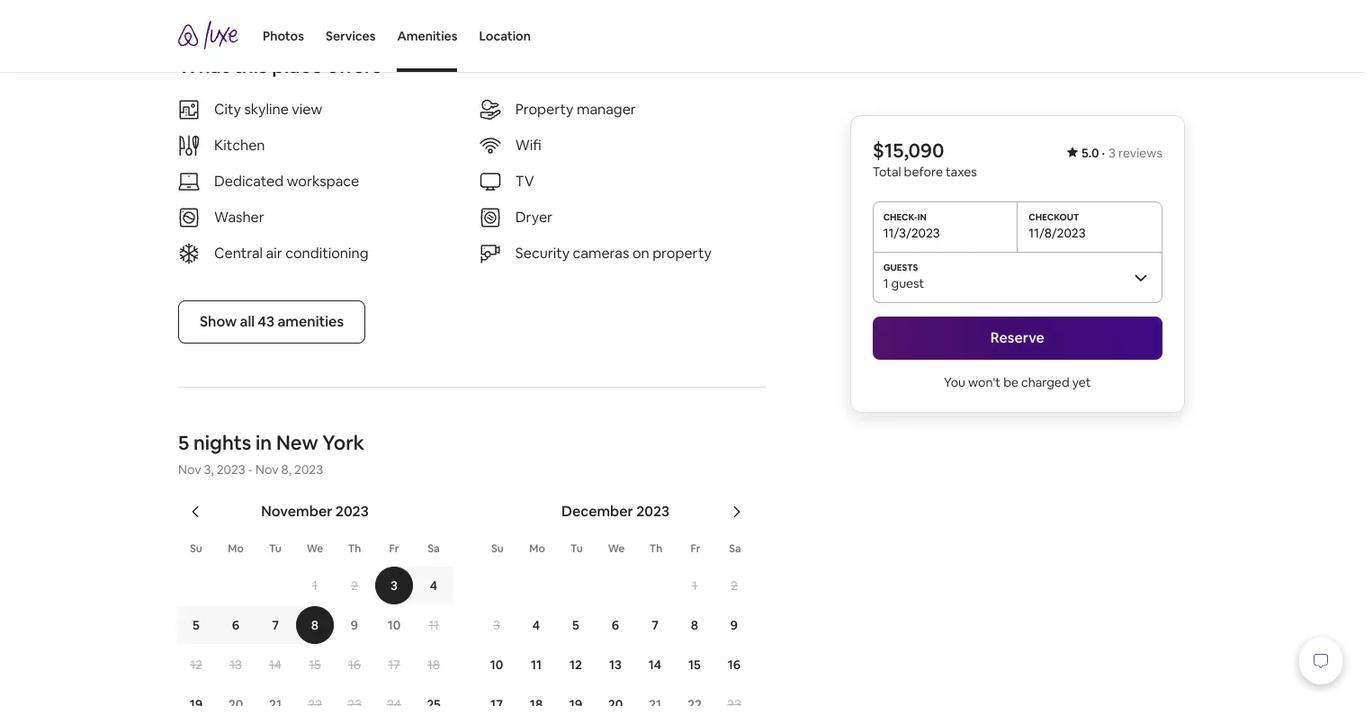 Task type: locate. For each thing, give the bounding box(es) containing it.
1 horizontal spatial 1 button
[[675, 567, 715, 605]]

airbnb luxe image
[[178, 21, 241, 49]]

2 horizontal spatial 1
[[884, 275, 889, 292]]

1 horizontal spatial 7
[[652, 617, 659, 634]]

central air conditioning
[[214, 244, 369, 263]]

1 horizontal spatial tu
[[571, 542, 583, 556]]

5 for 1st the 5 button from the right
[[573, 617, 580, 634]]

10 for 10 button to the left
[[388, 617, 401, 634]]

0 horizontal spatial 4
[[430, 578, 438, 594]]

amenities button
[[397, 0, 458, 72]]

tu down november
[[269, 542, 282, 556]]

1 horizontal spatial 3 button
[[477, 607, 517, 644]]

december
[[562, 502, 633, 521]]

1 12 button from the left
[[176, 646, 216, 684]]

washer
[[214, 208, 264, 227]]

1 horizontal spatial 2 button
[[715, 567, 754, 605]]

0 vertical spatial 10 button
[[374, 607, 414, 644]]

7
[[272, 617, 279, 634], [652, 617, 659, 634]]

10 for the bottom 10 button
[[490, 657, 503, 673]]

2 th from the left
[[650, 542, 663, 556]]

8
[[311, 617, 319, 634], [691, 617, 699, 634]]

2
[[351, 578, 358, 594], [731, 578, 738, 594]]

1 horizontal spatial 1
[[692, 578, 697, 594]]

1 horizontal spatial 2
[[731, 578, 738, 594]]

1 horizontal spatial 13 button
[[596, 646, 635, 684]]

1 vertical spatial 4
[[533, 617, 540, 634]]

1 button for december 2023
[[675, 567, 715, 605]]

0 horizontal spatial we
[[307, 542, 323, 556]]

15 button
[[295, 646, 335, 684], [675, 646, 715, 684]]

2 6 from the left
[[612, 617, 619, 634]]

0 horizontal spatial 3 button
[[374, 567, 414, 605]]

3 button
[[374, 567, 414, 605], [477, 607, 517, 644]]

1 horizontal spatial 14
[[649, 657, 662, 673]]

1 12 from the left
[[190, 657, 202, 673]]

4 button
[[414, 567, 454, 605], [517, 607, 556, 644]]

th down november 2023
[[348, 542, 361, 556]]

dedicated
[[214, 172, 284, 191]]

0 horizontal spatial 16
[[348, 657, 361, 673]]

11 button
[[414, 607, 454, 644], [517, 646, 556, 684]]

tu
[[269, 542, 282, 556], [571, 542, 583, 556]]

3
[[1109, 145, 1116, 161], [391, 578, 398, 594], [493, 617, 500, 634]]

1 vertical spatial 4 button
[[517, 607, 556, 644]]

11
[[429, 617, 439, 634], [531, 657, 542, 673]]

0 horizontal spatial 14 button
[[256, 646, 295, 684]]

·
[[1102, 145, 1105, 161]]

fr
[[389, 542, 399, 556], [691, 542, 701, 556]]

1 horizontal spatial 14 button
[[635, 646, 675, 684]]

kitchen
[[214, 136, 265, 155]]

1 horizontal spatial we
[[608, 542, 625, 556]]

5 nights in new york nov 3, 2023 - nov 8, 2023
[[178, 430, 365, 478]]

1 9 from the left
[[351, 617, 358, 634]]

2 button for november 2023
[[335, 567, 374, 605]]

0 horizontal spatial su
[[190, 542, 202, 556]]

5 button
[[176, 607, 216, 644], [556, 607, 596, 644]]

16 button
[[335, 646, 374, 684], [715, 646, 754, 684]]

$15,090 total before taxes
[[873, 138, 977, 180]]

0 vertical spatial 4
[[430, 578, 438, 594]]

1 horizontal spatial sa
[[729, 542, 741, 556]]

0 horizontal spatial 3
[[391, 578, 398, 594]]

0 horizontal spatial 15
[[309, 657, 321, 673]]

nov
[[178, 462, 201, 478], [256, 462, 279, 478]]

12
[[190, 657, 202, 673], [570, 657, 582, 673]]

1 horizontal spatial 9
[[731, 617, 738, 634]]

location button
[[479, 0, 531, 72]]

2023
[[217, 462, 245, 478], [294, 462, 323, 478], [336, 502, 369, 521], [637, 502, 670, 521]]

november 2023
[[261, 502, 369, 521]]

york
[[323, 430, 365, 455]]

1 horizontal spatial nov
[[256, 462, 279, 478]]

10 button up 17 "button"
[[374, 607, 414, 644]]

13 button
[[216, 646, 256, 684], [596, 646, 635, 684]]

0 horizontal spatial 13
[[230, 657, 242, 673]]

0 horizontal spatial 12 button
[[176, 646, 216, 684]]

1 13 from the left
[[230, 657, 242, 673]]

1 horizontal spatial 15
[[689, 657, 701, 673]]

0 horizontal spatial fr
[[389, 542, 399, 556]]

2 horizontal spatial 3
[[1109, 145, 1116, 161]]

13
[[230, 657, 242, 673], [609, 657, 622, 673]]

1 horizontal spatial 10
[[490, 657, 503, 673]]

1 horizontal spatial th
[[650, 542, 663, 556]]

14 button
[[256, 646, 295, 684], [635, 646, 675, 684]]

2 9 from the left
[[731, 617, 738, 634]]

1 horizontal spatial 10 button
[[477, 646, 517, 684]]

0 horizontal spatial 15 button
[[295, 646, 335, 684]]

1 16 button from the left
[[335, 646, 374, 684]]

1 15 button from the left
[[295, 646, 335, 684]]

sa
[[428, 542, 440, 556], [729, 542, 741, 556]]

1 horizontal spatial 3
[[493, 617, 500, 634]]

1 vertical spatial 10 button
[[477, 646, 517, 684]]

2 we from the left
[[608, 542, 625, 556]]

18 button
[[414, 646, 454, 684]]

1 button for november 2023
[[295, 567, 335, 605]]

0 vertical spatial 4 button
[[414, 567, 454, 605]]

0 vertical spatial 3 button
[[374, 567, 414, 605]]

1 horizontal spatial 12
[[570, 657, 582, 673]]

2 8 button from the left
[[675, 607, 715, 644]]

0 horizontal spatial 12
[[190, 657, 202, 673]]

8 button
[[295, 607, 335, 644], [675, 607, 715, 644]]

central
[[214, 244, 263, 263]]

0 horizontal spatial 8
[[311, 617, 319, 634]]

0 vertical spatial 10
[[388, 617, 401, 634]]

property manager
[[515, 100, 636, 119]]

0 horizontal spatial 14
[[269, 657, 282, 673]]

1 8 from the left
[[311, 617, 319, 634]]

reserve
[[991, 329, 1045, 347]]

2 13 from the left
[[609, 657, 622, 673]]

1 for december 2023
[[692, 578, 697, 594]]

0 horizontal spatial 13 button
[[216, 646, 256, 684]]

we down november 2023
[[307, 542, 323, 556]]

3,
[[204, 462, 214, 478]]

0 vertical spatial 11
[[429, 617, 439, 634]]

1 horizontal spatial 13
[[609, 657, 622, 673]]

workspace
[[287, 172, 359, 191]]

1 horizontal spatial su
[[492, 542, 504, 556]]

6 for 1st 6 button from the right
[[612, 617, 619, 634]]

1 horizontal spatial 5
[[193, 617, 200, 634]]

1 horizontal spatial 16
[[728, 657, 741, 673]]

1 2 from the left
[[351, 578, 358, 594]]

1 tu from the left
[[269, 542, 282, 556]]

nights
[[193, 430, 251, 455]]

0 horizontal spatial 2
[[351, 578, 358, 594]]

1 sa from the left
[[428, 542, 440, 556]]

7 button
[[256, 607, 295, 644], [635, 607, 675, 644]]

2 mo from the left
[[529, 542, 545, 556]]

0 horizontal spatial 11 button
[[414, 607, 454, 644]]

2023 right december
[[637, 502, 670, 521]]

12 button
[[176, 646, 216, 684], [556, 646, 596, 684]]

1 6 from the left
[[232, 617, 240, 634]]

0 horizontal spatial 6
[[232, 617, 240, 634]]

1 15 from the left
[[309, 657, 321, 673]]

1 horizontal spatial 12 button
[[556, 646, 596, 684]]

2 2 from the left
[[731, 578, 738, 594]]

10 button
[[374, 607, 414, 644], [477, 646, 517, 684]]

conditioning
[[286, 244, 369, 263]]

1 horizontal spatial 6
[[612, 617, 619, 634]]

0 horizontal spatial 11
[[429, 617, 439, 634]]

services button
[[326, 0, 376, 72]]

property
[[515, 100, 574, 119]]

0 horizontal spatial sa
[[428, 542, 440, 556]]

tu down december
[[571, 542, 583, 556]]

1 horizontal spatial 16 button
[[715, 646, 754, 684]]

0 horizontal spatial 10
[[388, 617, 401, 634]]

city skyline view
[[214, 100, 322, 119]]

0 horizontal spatial mo
[[228, 542, 244, 556]]

1 16 from the left
[[348, 657, 361, 673]]

1 horizontal spatial 11
[[531, 657, 542, 673]]

0 horizontal spatial 8 button
[[295, 607, 335, 644]]

we
[[307, 542, 323, 556], [608, 542, 625, 556]]

0 horizontal spatial 7
[[272, 617, 279, 634]]

1 2 button from the left
[[335, 567, 374, 605]]

5
[[178, 430, 189, 455], [193, 617, 200, 634], [573, 617, 580, 634]]

1 horizontal spatial 15 button
[[675, 646, 715, 684]]

guest
[[892, 275, 925, 292]]

2023 right 8,
[[294, 462, 323, 478]]

16
[[348, 657, 361, 673], [728, 657, 741, 673]]

0 horizontal spatial 2 button
[[335, 567, 374, 605]]

th
[[348, 542, 361, 556], [650, 542, 663, 556]]

10 right 18 button
[[490, 657, 503, 673]]

0 horizontal spatial 9 button
[[335, 607, 374, 644]]

nov left '3,'
[[178, 462, 201, 478]]

5 for second the 5 button from the right
[[193, 617, 200, 634]]

0 horizontal spatial tu
[[269, 542, 282, 556]]

2 for december 2023
[[731, 578, 738, 594]]

1 horizontal spatial fr
[[691, 542, 701, 556]]

1 horizontal spatial mo
[[529, 542, 545, 556]]

1 inside popup button
[[884, 275, 889, 292]]

1 vertical spatial 11 button
[[517, 646, 556, 684]]

2 tu from the left
[[571, 542, 583, 556]]

1
[[884, 275, 889, 292], [312, 578, 318, 594], [692, 578, 697, 594]]

1 9 button from the left
[[335, 607, 374, 644]]

1 vertical spatial 10
[[490, 657, 503, 673]]

mo
[[228, 542, 244, 556], [529, 542, 545, 556]]

1 14 button from the left
[[256, 646, 295, 684]]

11/3/2023
[[884, 225, 940, 241]]

5 inside 5 nights in new york nov 3, 2023 - nov 8, 2023
[[178, 430, 189, 455]]

view
[[292, 100, 322, 119]]

su
[[190, 542, 202, 556], [492, 542, 504, 556]]

reviews
[[1119, 145, 1163, 161]]

we down december 2023 at the bottom of page
[[608, 542, 625, 556]]

0 horizontal spatial 1
[[312, 578, 318, 594]]

1 guest
[[884, 275, 925, 292]]

1 horizontal spatial 6 button
[[596, 607, 635, 644]]

2 12 from the left
[[570, 657, 582, 673]]

0 horizontal spatial th
[[348, 542, 361, 556]]

1 horizontal spatial 7 button
[[635, 607, 675, 644]]

9
[[351, 617, 358, 634], [731, 617, 738, 634]]

skyline
[[244, 100, 289, 119]]

1 horizontal spatial 8 button
[[675, 607, 715, 644]]

0 horizontal spatial 5
[[178, 430, 189, 455]]

2 horizontal spatial 5
[[573, 617, 580, 634]]

1 horizontal spatial 9 button
[[715, 607, 754, 644]]

th down december 2023 at the bottom of page
[[650, 542, 663, 556]]

taxes
[[946, 164, 977, 180]]

4
[[430, 578, 438, 594], [533, 617, 540, 634]]

10 up the 17
[[388, 617, 401, 634]]

0 horizontal spatial 1 button
[[295, 567, 335, 605]]

2 8 from the left
[[691, 617, 699, 634]]

1 horizontal spatial 4 button
[[517, 607, 556, 644]]

2 6 button from the left
[[596, 607, 635, 644]]

10
[[388, 617, 401, 634], [490, 657, 503, 673]]

1 5 button from the left
[[176, 607, 216, 644]]

2 1 button from the left
[[675, 567, 715, 605]]

2 2 button from the left
[[715, 567, 754, 605]]

0 horizontal spatial 16 button
[[335, 646, 374, 684]]

2 12 button from the left
[[556, 646, 596, 684]]

2 button
[[335, 567, 374, 605], [715, 567, 754, 605]]

10 button right 18 button
[[477, 646, 517, 684]]

2 for november 2023
[[351, 578, 358, 594]]

0 horizontal spatial 6 button
[[216, 607, 256, 644]]

17 button
[[374, 646, 414, 684]]

december 2023
[[562, 502, 670, 521]]

charged
[[1022, 374, 1070, 391]]

nov right -
[[256, 462, 279, 478]]

1 1 button from the left
[[295, 567, 335, 605]]

14
[[269, 657, 282, 673], [649, 657, 662, 673]]

2 14 from the left
[[649, 657, 662, 673]]

$15,090
[[873, 138, 945, 163]]

1 horizontal spatial 5 button
[[556, 607, 596, 644]]

0 horizontal spatial nov
[[178, 462, 201, 478]]

0 vertical spatial 3
[[1109, 145, 1116, 161]]

0 horizontal spatial 9
[[351, 617, 358, 634]]

1 vertical spatial 3
[[391, 578, 398, 594]]

0 horizontal spatial 7 button
[[256, 607, 295, 644]]

0 horizontal spatial 5 button
[[176, 607, 216, 644]]

offers
[[327, 53, 382, 78]]

15
[[309, 657, 321, 673], [689, 657, 701, 673]]

1 horizontal spatial 8
[[691, 617, 699, 634]]



Task type: vqa. For each thing, say whether or not it's contained in the screenshot.
SEARCH FIELD
no



Task type: describe. For each thing, give the bounding box(es) containing it.
2 7 from the left
[[652, 617, 659, 634]]

0 horizontal spatial 4 button
[[414, 567, 454, 605]]

amenities
[[397, 28, 458, 44]]

new
[[276, 430, 318, 455]]

1 fr from the left
[[389, 542, 399, 556]]

what this place offers
[[178, 53, 382, 78]]

2023 left -
[[217, 462, 245, 478]]

-
[[248, 462, 253, 478]]

won't
[[968, 374, 1001, 391]]

2 su from the left
[[492, 542, 504, 556]]

5.0
[[1082, 145, 1099, 161]]

2 15 button from the left
[[675, 646, 715, 684]]

all
[[240, 312, 255, 331]]

5.0 · 3 reviews
[[1082, 145, 1163, 161]]

43
[[258, 312, 275, 331]]

1 7 from the left
[[272, 617, 279, 634]]

services
[[326, 28, 376, 44]]

1 horizontal spatial 4
[[533, 617, 540, 634]]

1 vertical spatial 11
[[531, 657, 542, 673]]

6 for second 6 button from the right
[[232, 617, 240, 634]]

this
[[234, 53, 268, 78]]

show all 43 amenities
[[200, 312, 344, 331]]

8 for first 8 button from right
[[691, 617, 699, 634]]

2 7 button from the left
[[635, 607, 675, 644]]

before
[[904, 164, 943, 180]]

photos button
[[263, 0, 304, 72]]

november
[[261, 502, 333, 521]]

amenities
[[278, 312, 344, 331]]

1 su from the left
[[190, 542, 202, 556]]

8 for second 8 button from the right
[[311, 617, 319, 634]]

tv
[[515, 172, 534, 191]]

1 th from the left
[[348, 542, 361, 556]]

0 horizontal spatial 10 button
[[374, 607, 414, 644]]

on
[[633, 244, 650, 263]]

place
[[272, 53, 323, 78]]

2 9 button from the left
[[715, 607, 754, 644]]

1 8 button from the left
[[295, 607, 335, 644]]

2 nov from the left
[[256, 462, 279, 478]]

1 mo from the left
[[228, 542, 244, 556]]

manager
[[577, 100, 636, 119]]

8,
[[281, 462, 292, 478]]

location
[[479, 28, 531, 44]]

2 14 button from the left
[[635, 646, 675, 684]]

1 for november 2023
[[312, 578, 318, 594]]

2 vertical spatial 3
[[493, 617, 500, 634]]

18
[[428, 657, 440, 673]]

1 13 button from the left
[[216, 646, 256, 684]]

2 16 button from the left
[[715, 646, 754, 684]]

total
[[873, 164, 901, 180]]

wifi
[[515, 136, 542, 155]]

2 16 from the left
[[728, 657, 741, 673]]

be
[[1004, 374, 1019, 391]]

you
[[944, 374, 966, 391]]

2 15 from the left
[[689, 657, 701, 673]]

1 guest button
[[873, 252, 1163, 302]]

1 we from the left
[[307, 542, 323, 556]]

1 14 from the left
[[269, 657, 282, 673]]

security cameras on property
[[515, 244, 712, 263]]

1 7 button from the left
[[256, 607, 295, 644]]

11/8/2023
[[1029, 225, 1086, 241]]

17
[[388, 657, 400, 673]]

property
[[653, 244, 712, 263]]

what
[[178, 53, 229, 78]]

2 13 button from the left
[[596, 646, 635, 684]]

photos
[[263, 28, 304, 44]]

1 6 button from the left
[[216, 607, 256, 644]]

calendar application
[[157, 483, 1365, 707]]

2 5 button from the left
[[556, 607, 596, 644]]

yet
[[1073, 374, 1091, 391]]

in
[[256, 430, 272, 455]]

1 vertical spatial 3 button
[[477, 607, 517, 644]]

dryer
[[515, 208, 553, 227]]

reserve button
[[873, 317, 1163, 360]]

cameras
[[573, 244, 630, 263]]

0 vertical spatial 11 button
[[414, 607, 454, 644]]

you won't be charged yet
[[944, 374, 1091, 391]]

2023 right november
[[336, 502, 369, 521]]

dedicated workspace
[[214, 172, 359, 191]]

show
[[200, 312, 237, 331]]

city
[[214, 100, 241, 119]]

1 horizontal spatial 11 button
[[517, 646, 556, 684]]

security
[[515, 244, 570, 263]]

1 nov from the left
[[178, 462, 201, 478]]

2 sa from the left
[[729, 542, 741, 556]]

2 fr from the left
[[691, 542, 701, 556]]

show all 43 amenities button
[[178, 301, 366, 344]]

air
[[266, 244, 282, 263]]

2 button for december 2023
[[715, 567, 754, 605]]



